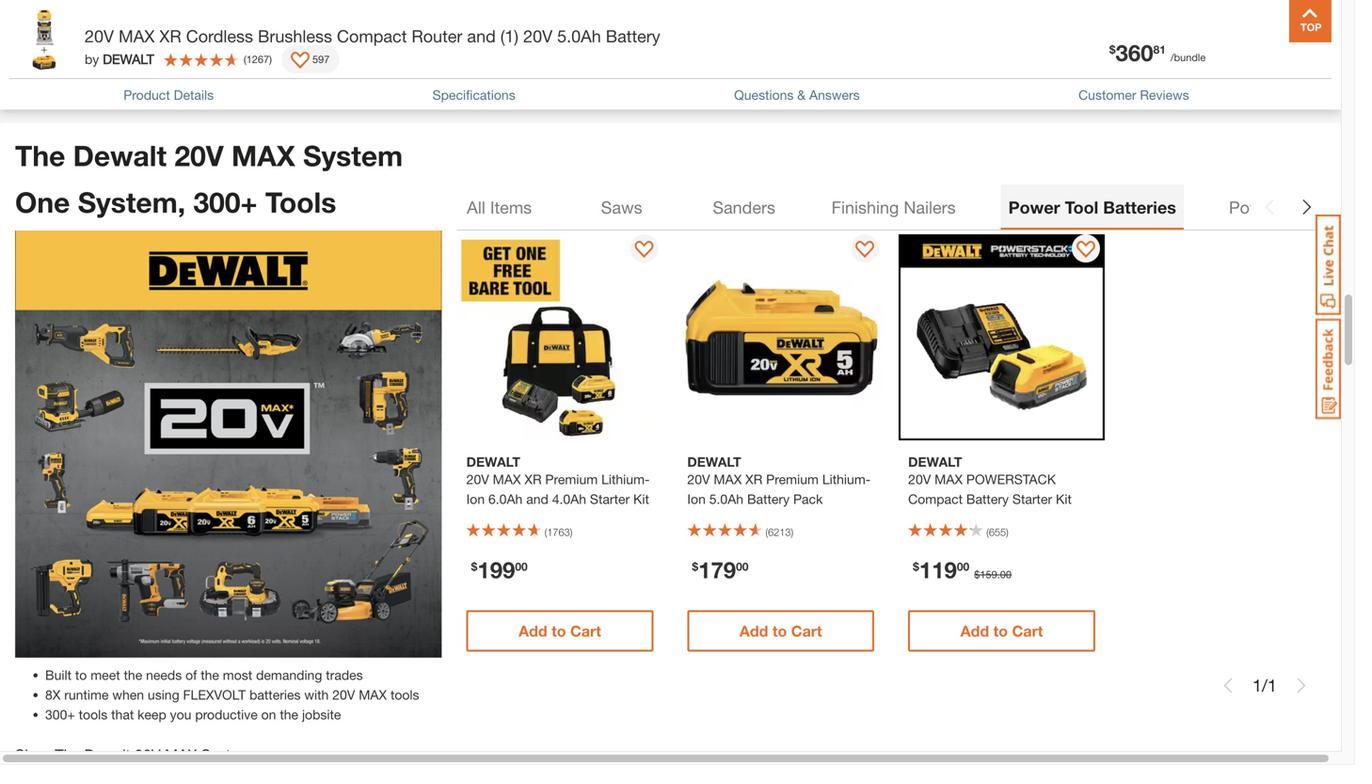 Task type: locate. For each thing, give the bounding box(es) containing it.
2 lithium- from the left
[[823, 472, 871, 487]]

to
[[159, 70, 175, 90], [552, 622, 566, 640], [773, 622, 787, 640], [994, 622, 1009, 640], [75, 667, 87, 683]]

159
[[981, 569, 998, 581]]

00
[[515, 560, 528, 573], [736, 560, 749, 573], [958, 560, 970, 573], [1001, 569, 1012, 581]]

items down by dewalt
[[109, 70, 154, 90]]

pack
[[794, 491, 823, 507]]

3 add to cart from the left
[[961, 622, 1044, 640]]

display image left 597
[[291, 52, 310, 71]]

dewalt for 179
[[688, 454, 742, 470]]

) down powerstack
[[1007, 526, 1009, 538]]

add for 179
[[740, 622, 769, 640]]

premium inside dewalt 20v max xr premium lithium- ion 6.0ah and 4.0ah starter kit
[[546, 472, 598, 487]]

premium up pack
[[767, 472, 819, 487]]

starter inside dewalt 20v max powerstack compact battery starter kit
[[1013, 491, 1053, 507]]

saws button
[[580, 185, 664, 230]]

tools
[[265, 186, 337, 219], [1324, 197, 1356, 217]]

(
[[244, 53, 246, 65], [545, 526, 547, 538], [766, 526, 768, 538], [987, 526, 989, 538]]

ion inside dewalt 20v max xr premium lithium- ion 5.0ah battery pack
[[688, 491, 706, 507]]

router
[[412, 26, 463, 46]]

power inside button
[[1230, 197, 1278, 217]]

kit right 4.0ah
[[634, 491, 650, 507]]

ion left 6.0ah
[[467, 491, 485, 507]]

nailers
[[904, 197, 956, 217]]

to inside button
[[159, 70, 175, 90]]

1 vertical spatial the
[[55, 746, 80, 764]]

lithium- inside dewalt 20v max xr premium lithium- ion 5.0ah battery pack
[[823, 472, 871, 487]]

dewalt inside dewalt 20v max powerstack compact battery starter kit
[[909, 454, 963, 470]]

) for $
[[1007, 526, 1009, 538]]

$ 179 00
[[692, 556, 749, 583]]

360
[[1116, 39, 1154, 66]]

reviews
[[1141, 87, 1190, 103]]

0 vertical spatial system
[[303, 139, 403, 172]]

300+
[[193, 186, 258, 219], [45, 707, 75, 722]]

2 horizontal spatial add to cart button
[[909, 610, 1096, 652]]

20v left powerstack
[[909, 472, 932, 487]]

0 horizontal spatial add to cart
[[519, 622, 602, 640]]

add to cart
[[519, 622, 602, 640], [740, 622, 823, 640], [961, 622, 1044, 640]]

items right all
[[490, 197, 532, 217]]

0 horizontal spatial items
[[109, 70, 154, 90]]

ion for 199
[[467, 491, 485, 507]]

power multi tools
[[1230, 197, 1356, 217]]

add 6 items to cart button
[[19, 62, 254, 99]]

dewalt inside dewalt 20v max xr premium lithium- ion 5.0ah battery pack
[[688, 454, 742, 470]]

0 horizontal spatial and
[[467, 26, 496, 46]]

0 vertical spatial tools
[[391, 687, 420, 703]]

$ inside $ 199 00
[[471, 560, 478, 573]]

/
[[1263, 675, 1268, 696]]

the right on at bottom left
[[280, 707, 299, 722]]

sanders
[[713, 197, 776, 217]]

power for power multi tools
[[1230, 197, 1278, 217]]

add down 159 on the bottom
[[961, 622, 990, 640]]

premium up 4.0ah
[[546, 472, 598, 487]]

300+ down "8x"
[[45, 707, 75, 722]]

battery inside dewalt 20v max xr premium lithium- ion 5.0ah battery pack
[[748, 491, 790, 507]]

0 horizontal spatial ion
[[467, 491, 485, 507]]

and left (1)
[[467, 26, 496, 46]]

dewalt 20v max xr premium lithium- ion 6.0ah and 4.0ah starter kit
[[467, 454, 650, 507]]

1 horizontal spatial kit
[[1057, 491, 1072, 507]]

597 button
[[282, 45, 339, 73]]

power left tool
[[1009, 197, 1061, 217]]

dewalt down the 'that'
[[84, 746, 131, 764]]

add to cart down . on the right of the page
[[961, 622, 1044, 640]]

product image image
[[14, 9, 75, 71]]

tool
[[1066, 197, 1099, 217]]

1 kit from the left
[[634, 491, 650, 507]]

1 horizontal spatial starter
[[1013, 491, 1053, 507]]

all items button
[[457, 185, 542, 230]]

0 horizontal spatial add to cart button
[[467, 610, 654, 652]]

1
[[1253, 675, 1263, 696], [1268, 675, 1278, 696]]

0 horizontal spatial system
[[201, 746, 252, 764]]

20v down 'trades'
[[333, 687, 355, 703]]

1 add to cart from the left
[[519, 622, 602, 640]]

compact
[[337, 26, 407, 46], [909, 491, 963, 507]]

2 add to cart from the left
[[740, 622, 823, 640]]

ion inside dewalt 20v max xr premium lithium- ion 6.0ah and 4.0ah starter kit
[[467, 491, 485, 507]]

questions & answers
[[735, 87, 860, 103]]

all items
[[467, 197, 532, 217]]

20v max xr premium lithium-ion 5.0ah battery pack image
[[678, 235, 884, 441]]

1 horizontal spatial battery
[[748, 491, 790, 507]]

kit
[[634, 491, 650, 507], [1057, 491, 1072, 507]]

the
[[15, 139, 65, 172], [55, 746, 80, 764]]

visualtabs tab list
[[457, 185, 1356, 230]]

subtotal:
[[19, 10, 91, 31]]

power tool batteries button
[[1002, 185, 1185, 230]]

0 vertical spatial 5.0ah
[[558, 26, 602, 46]]

20v up 179
[[688, 472, 710, 487]]

20v up 6.0ah
[[467, 472, 489, 487]]

xr inside dewalt 20v max xr premium lithium- ion 5.0ah battery pack
[[746, 472, 763, 487]]

300+ down the dewalt 20v max system
[[193, 186, 258, 219]]

1 horizontal spatial power
[[1230, 197, 1278, 217]]

2 horizontal spatial battery
[[967, 491, 1009, 507]]

1 starter from the left
[[590, 491, 630, 507]]

answers
[[810, 87, 860, 103]]

finishing nailers button
[[825, 185, 964, 230]]

2 premium from the left
[[767, 472, 819, 487]]

finishing nailers
[[832, 197, 956, 217]]

add down $ 199 00
[[519, 622, 548, 640]]

add for 199
[[519, 622, 548, 640]]

00 left 159 on the bottom
[[958, 560, 970, 573]]

shop the dewalt 20v max system
[[15, 746, 252, 764]]

add to cart button
[[467, 610, 654, 652], [688, 610, 875, 652], [909, 610, 1096, 652]]

add to cart for 199
[[519, 622, 602, 640]]

1 horizontal spatial add to cart
[[740, 622, 823, 640]]

tools
[[391, 687, 420, 703], [79, 707, 108, 722]]

add 6 items to cart
[[58, 70, 215, 90]]

0 horizontal spatial starter
[[590, 491, 630, 507]]

add to cart button down . on the right of the page
[[909, 610, 1096, 652]]

add left 6
[[58, 70, 90, 90]]

ion up 179
[[688, 491, 706, 507]]

dewalt up system,
[[73, 139, 167, 172]]

most
[[223, 667, 253, 683]]

1 add to cart button from the left
[[467, 610, 654, 652]]

the up one
[[15, 139, 65, 172]]

1 left this is the last slide image on the right
[[1268, 675, 1278, 696]]

cart for $
[[1013, 622, 1044, 640]]

1 horizontal spatial lithium-
[[823, 472, 871, 487]]

00 down dewalt 20v max xr premium lithium- ion 5.0ah battery pack
[[736, 560, 749, 573]]

2 horizontal spatial the
[[280, 707, 299, 722]]

(1)
[[501, 26, 519, 46]]

and inside dewalt 20v max xr premium lithium- ion 6.0ah and 4.0ah starter kit
[[527, 491, 549, 507]]

display image
[[291, 52, 310, 71], [635, 241, 654, 260], [856, 241, 875, 260], [1077, 241, 1096, 260]]

battery
[[606, 26, 661, 46], [748, 491, 790, 507], [967, 491, 1009, 507]]

product details button
[[124, 85, 214, 105], [124, 85, 214, 105]]

1 horizontal spatial compact
[[909, 491, 963, 507]]

1 vertical spatial 5.0ah
[[710, 491, 744, 507]]

1 vertical spatial items
[[490, 197, 532, 217]]

1267
[[246, 53, 269, 65]]

1 vertical spatial compact
[[909, 491, 963, 507]]

the up when
[[124, 667, 142, 683]]

compact up 119
[[909, 491, 963, 507]]

tools inside button
[[1324, 197, 1356, 217]]

1 vertical spatial 300+
[[45, 707, 75, 722]]

kit down powerstack
[[1057, 491, 1072, 507]]

cart for 179
[[792, 622, 823, 640]]

0 vertical spatial items
[[109, 70, 154, 90]]

1 lithium- from the left
[[602, 472, 650, 487]]

20v inside dewalt 20v max xr premium lithium- ion 6.0ah and 4.0ah starter kit
[[467, 472, 489, 487]]

dewalt
[[73, 139, 167, 172], [84, 746, 131, 764]]

1 horizontal spatial items
[[490, 197, 532, 217]]

demanding
[[256, 667, 322, 683]]

dewalt for 199
[[467, 454, 521, 470]]

display image inside '597' dropdown button
[[291, 52, 310, 71]]

1 power from the left
[[1009, 197, 1061, 217]]

xr inside dewalt 20v max xr premium lithium- ion 6.0ah and 4.0ah starter kit
[[525, 472, 542, 487]]

) down brushless
[[269, 53, 272, 65]]

$ inside '$ 179 00'
[[692, 560, 699, 573]]

using
[[148, 687, 180, 703]]

0 horizontal spatial 5.0ah
[[558, 26, 602, 46]]

dewalt for $
[[909, 454, 963, 470]]

0 horizontal spatial the
[[124, 667, 142, 683]]

1 horizontal spatial 1
[[1268, 675, 1278, 696]]

to for 199
[[552, 622, 566, 640]]

0 horizontal spatial lithium-
[[602, 472, 650, 487]]

.
[[998, 569, 1001, 581]]

5.0ah right (1)
[[558, 26, 602, 46]]

0 horizontal spatial premium
[[546, 472, 598, 487]]

display image for $
[[1077, 241, 1096, 260]]

starter down powerstack
[[1013, 491, 1053, 507]]

power left multi
[[1230, 197, 1278, 217]]

00 right 159 on the bottom
[[1001, 569, 1012, 581]]

batteries
[[1104, 197, 1177, 217]]

1 horizontal spatial xr
[[525, 472, 542, 487]]

20v max xr cordless brushless compact router and (1) 20v 5.0ah battery
[[85, 26, 661, 46]]

system
[[303, 139, 403, 172], [201, 746, 252, 764]]

1 horizontal spatial ion
[[688, 491, 706, 507]]

add to cart down '$ 179 00' on the right bottom of the page
[[740, 622, 823, 640]]

1 horizontal spatial add to cart button
[[688, 610, 875, 652]]

5.0ah inside dewalt 20v max xr premium lithium- ion 5.0ah battery pack
[[710, 491, 744, 507]]

the right the shop
[[55, 746, 80, 764]]

tools down the runtime in the left of the page
[[79, 707, 108, 722]]

2 kit from the left
[[1057, 491, 1072, 507]]

main product image image
[[15, 231, 442, 658]]

$ 119 00 $ 159 . 00
[[914, 556, 1012, 583]]

needs
[[146, 667, 182, 683]]

( down dewalt 20v max xr premium lithium- ion 6.0ah and 4.0ah starter kit
[[545, 526, 547, 538]]

power inside button
[[1009, 197, 1061, 217]]

add to cart button down '$ 179 00' on the right bottom of the page
[[688, 610, 875, 652]]

1 1 from the left
[[1253, 675, 1263, 696]]

premium inside dewalt 20v max xr premium lithium- ion 5.0ah battery pack
[[767, 472, 819, 487]]

1 vertical spatial and
[[527, 491, 549, 507]]

lithium- for 179
[[823, 472, 871, 487]]

starter
[[590, 491, 630, 507], [1013, 491, 1053, 507]]

2 add to cart button from the left
[[688, 610, 875, 652]]

the
[[124, 667, 142, 683], [201, 667, 219, 683], [280, 707, 299, 722]]

1 horizontal spatial premium
[[767, 472, 819, 487]]

1 horizontal spatial 300+
[[193, 186, 258, 219]]

1 horizontal spatial the
[[201, 667, 219, 683]]

1 / 1
[[1253, 675, 1278, 696]]

add for $
[[961, 622, 990, 640]]

batteries
[[250, 687, 301, 703]]

lithium-
[[602, 472, 650, 487], [823, 472, 871, 487]]

$ 360 81 /bundle
[[1110, 39, 1206, 66]]

$ inside $ 360 81 /bundle
[[1110, 43, 1116, 56]]

00 down 6.0ah
[[515, 560, 528, 573]]

20v up one system, 300+ tools
[[175, 139, 224, 172]]

display image down saws button
[[635, 241, 654, 260]]

add to cart button down $ 199 00
[[467, 610, 654, 652]]

top button
[[1290, 0, 1332, 42]]

00 inside $ 199 00
[[515, 560, 528, 573]]

1 right the this is the first slide image
[[1253, 675, 1263, 696]]

live chat image
[[1316, 215, 1342, 315]]

00 inside '$ 179 00'
[[736, 560, 749, 573]]

0 horizontal spatial tools
[[79, 707, 108, 722]]

0 vertical spatial 300+
[[193, 186, 258, 219]]

5.0ah up '$ 179 00' on the right bottom of the page
[[710, 491, 744, 507]]

( down dewalt 20v max xr premium lithium- ion 5.0ah battery pack
[[766, 526, 768, 538]]

) down pack
[[791, 526, 794, 538]]

1 vertical spatial dewalt
[[84, 746, 131, 764]]

2 horizontal spatial add to cart
[[961, 622, 1044, 640]]

1 horizontal spatial 5.0ah
[[710, 491, 744, 507]]

6.0ah
[[489, 491, 523, 507]]

1 premium from the left
[[546, 472, 598, 487]]

2 horizontal spatial xr
[[746, 472, 763, 487]]

cart inside button
[[180, 70, 215, 90]]

runtime
[[64, 687, 109, 703]]

max inside dewalt 20v max xr premium lithium- ion 6.0ah and 4.0ah starter kit
[[493, 472, 521, 487]]

0 horizontal spatial 1
[[1253, 675, 1263, 696]]

dewalt inside dewalt 20v max xr premium lithium- ion 6.0ah and 4.0ah starter kit
[[467, 454, 521, 470]]

add down '$ 179 00' on the right bottom of the page
[[740, 622, 769, 640]]

add to cart button for 199
[[467, 610, 654, 652]]

2 ion from the left
[[688, 491, 706, 507]]

add to cart for 179
[[740, 622, 823, 640]]

max
[[119, 26, 155, 46], [232, 139, 295, 172], [493, 472, 521, 487], [714, 472, 742, 487], [935, 472, 963, 487], [359, 687, 387, 703], [165, 746, 197, 764]]

1 horizontal spatial tools
[[1324, 197, 1356, 217]]

display image down the finishing
[[856, 241, 875, 260]]

and
[[467, 26, 496, 46], [527, 491, 549, 507]]

feedback link image
[[1316, 318, 1342, 420]]

starter right 4.0ah
[[590, 491, 630, 507]]

cart
[[180, 70, 215, 90], [571, 622, 602, 640], [792, 622, 823, 640], [1013, 622, 1044, 640]]

xr
[[159, 26, 181, 46], [525, 472, 542, 487], [746, 472, 763, 487]]

0 horizontal spatial kit
[[634, 491, 650, 507]]

1 horizontal spatial system
[[303, 139, 403, 172]]

display image down tool
[[1077, 241, 1096, 260]]

0 horizontal spatial power
[[1009, 197, 1061, 217]]

system,
[[78, 186, 186, 219]]

lithium- inside dewalt 20v max xr premium lithium- ion 6.0ah and 4.0ah starter kit
[[602, 472, 650, 487]]

dewalt
[[103, 51, 154, 67], [467, 454, 521, 470], [688, 454, 742, 470], [909, 454, 963, 470]]

1763
[[547, 526, 570, 538]]

max inside dewalt 20v max xr premium lithium- ion 5.0ah battery pack
[[714, 472, 742, 487]]

1 ion from the left
[[467, 491, 485, 507]]

0 horizontal spatial 300+
[[45, 707, 75, 722]]

compact left router
[[337, 26, 407, 46]]

specifications button
[[433, 85, 516, 105], [433, 85, 516, 105]]

2 starter from the left
[[1013, 491, 1053, 507]]

add to cart down $ 199 00
[[519, 622, 602, 640]]

the right of
[[201, 667, 219, 683]]

items
[[109, 70, 154, 90], [490, 197, 532, 217]]

0 vertical spatial compact
[[337, 26, 407, 46]]

premium
[[546, 472, 598, 487], [767, 472, 819, 487]]

) down 4.0ah
[[570, 526, 573, 538]]

( up 159 on the bottom
[[987, 526, 989, 538]]

655
[[989, 526, 1007, 538]]

00 for 199
[[515, 560, 528, 573]]

2 power from the left
[[1230, 197, 1278, 217]]

20v down "keep"
[[135, 746, 161, 764]]

and right 6.0ah
[[527, 491, 549, 507]]

1 horizontal spatial and
[[527, 491, 549, 507]]

tools right with
[[391, 687, 420, 703]]



Task type: vqa. For each thing, say whether or not it's contained in the screenshot.
the rightmost CREDIT
no



Task type: describe. For each thing, give the bounding box(es) containing it.
productive
[[195, 707, 258, 722]]

premium for 179
[[767, 472, 819, 487]]

sanders button
[[702, 185, 787, 230]]

flexvolt
[[183, 687, 246, 703]]

300+ inside built to meet the needs of the most demanding trades 8x runtime when using flexvolt batteries with 20v max tools 300+ tools that keep you productive on the jobsite
[[45, 707, 75, 722]]

00 for 119
[[958, 560, 970, 573]]

shop
[[15, 746, 51, 764]]

add to cart button for 179
[[688, 610, 875, 652]]

lithium- for 199
[[602, 472, 650, 487]]

2 1 from the left
[[1268, 675, 1278, 696]]

add inside button
[[58, 70, 90, 90]]

to for $
[[994, 622, 1009, 640]]

0 vertical spatial and
[[467, 26, 496, 46]]

questions
[[735, 87, 794, 103]]

( 1763 )
[[545, 526, 573, 538]]

on
[[261, 707, 276, 722]]

trades
[[326, 667, 363, 683]]

1 horizontal spatial tools
[[391, 687, 420, 703]]

20v up the "by"
[[85, 26, 114, 46]]

built to meet the needs of the most demanding trades 8x runtime when using flexvolt batteries with 20v max tools 300+ tools that keep you productive on the jobsite
[[45, 667, 420, 722]]

this is the last slide image
[[1295, 678, 1310, 693]]

by dewalt
[[85, 51, 154, 67]]

81
[[1154, 43, 1167, 56]]

$ for 360
[[1110, 43, 1116, 56]]

xr for 199
[[525, 472, 542, 487]]

6
[[95, 70, 105, 90]]

customer
[[1079, 87, 1137, 103]]

0 vertical spatial the
[[15, 139, 65, 172]]

you
[[170, 707, 192, 722]]

all
[[467, 197, 486, 217]]

when
[[112, 687, 144, 703]]

6213
[[768, 526, 791, 538]]

the dewalt 20v max system
[[15, 139, 403, 172]]

3 add to cart button from the left
[[909, 610, 1096, 652]]

8x
[[45, 687, 61, 703]]

jobsite
[[302, 707, 341, 722]]

cordless
[[186, 26, 253, 46]]

$ for 179
[[692, 560, 699, 573]]

specifications
[[433, 87, 516, 103]]

$ 199 00
[[471, 556, 528, 583]]

597
[[313, 53, 330, 65]]

( 655 )
[[987, 526, 1009, 538]]

power multi tools button
[[1222, 185, 1356, 230]]

dewalt 20v max powerstack compact battery starter kit
[[909, 454, 1072, 507]]

0 horizontal spatial battery
[[606, 26, 661, 46]]

customer reviews
[[1079, 87, 1190, 103]]

kit inside dewalt 20v max powerstack compact battery starter kit
[[1057, 491, 1072, 507]]

0 horizontal spatial compact
[[337, 26, 407, 46]]

dewalt 20v max xr premium lithium- ion 5.0ah battery pack
[[688, 454, 871, 507]]

00 for 179
[[736, 560, 749, 573]]

finishing
[[832, 197, 900, 217]]

one system, 300+ tools
[[15, 186, 337, 219]]

) for 179
[[791, 526, 794, 538]]

( 6213 )
[[766, 526, 794, 538]]

one
[[15, 186, 70, 219]]

0 horizontal spatial xr
[[159, 26, 181, 46]]

built
[[45, 667, 72, 683]]

starter inside dewalt 20v max xr premium lithium- ion 6.0ah and 4.0ah starter kit
[[590, 491, 630, 507]]

$ for 199
[[471, 560, 478, 573]]

meet
[[91, 667, 120, 683]]

power for power tool batteries
[[1009, 197, 1061, 217]]

199
[[478, 556, 515, 583]]

this is the first slide image
[[1221, 678, 1236, 693]]

to for 179
[[773, 622, 787, 640]]

( down cordless
[[244, 53, 246, 65]]

product details
[[124, 87, 214, 103]]

multi
[[1283, 197, 1320, 217]]

20v max powerstack compact battery starter kit image
[[899, 235, 1105, 441]]

20v inside dewalt 20v max powerstack compact battery starter kit
[[909, 472, 932, 487]]

display image for 179
[[856, 241, 875, 260]]

that
[[111, 707, 134, 722]]

saws
[[601, 197, 643, 217]]

product
[[124, 87, 170, 103]]

$ for 119
[[914, 560, 920, 573]]

ion for 179
[[688, 491, 706, 507]]

( for 199
[[545, 526, 547, 538]]

with
[[305, 687, 329, 703]]

brushless
[[258, 26, 332, 46]]

1 vertical spatial tools
[[79, 707, 108, 722]]

119
[[920, 556, 958, 583]]

compact inside dewalt 20v max powerstack compact battery starter kit
[[909, 491, 963, 507]]

1 vertical spatial system
[[201, 746, 252, 764]]

of
[[186, 667, 197, 683]]

by
[[85, 51, 99, 67]]

20v max xr premium lithium-ion 6.0ah and 4.0ah starter kit image
[[457, 235, 663, 441]]

to inside built to meet the needs of the most demanding trades 8x runtime when using flexvolt batteries with 20v max tools 300+ tools that keep you productive on the jobsite
[[75, 667, 87, 683]]

0 horizontal spatial tools
[[265, 186, 337, 219]]

20v right (1)
[[524, 26, 553, 46]]

xr for 179
[[746, 472, 763, 487]]

cart for 199
[[571, 622, 602, 640]]

keep
[[138, 707, 166, 722]]

battery inside dewalt 20v max powerstack compact battery starter kit
[[967, 491, 1009, 507]]

power tool batteries
[[1009, 197, 1177, 217]]

kit inside dewalt 20v max xr premium lithium- ion 6.0ah and 4.0ah starter kit
[[634, 491, 650, 507]]

20v inside dewalt 20v max xr premium lithium- ion 5.0ah battery pack
[[688, 472, 710, 487]]

items inside visualtabs tab list
[[490, 197, 532, 217]]

max inside dewalt 20v max powerstack compact battery starter kit
[[935, 472, 963, 487]]

max inside built to meet the needs of the most demanding trades 8x runtime when using flexvolt batteries with 20v max tools 300+ tools that keep you productive on the jobsite
[[359, 687, 387, 703]]

( for 179
[[766, 526, 768, 538]]

) for 199
[[570, 526, 573, 538]]

( 1267 )
[[244, 53, 272, 65]]

details
[[174, 87, 214, 103]]

20v inside built to meet the needs of the most demanding trades 8x runtime when using flexvolt batteries with 20v max tools 300+ tools that keep you productive on the jobsite
[[333, 687, 355, 703]]

4.0ah
[[552, 491, 587, 507]]

premium for 199
[[546, 472, 598, 487]]

0 vertical spatial dewalt
[[73, 139, 167, 172]]

powerstack
[[967, 472, 1057, 487]]

&
[[798, 87, 806, 103]]

display image for 199
[[635, 241, 654, 260]]

179
[[699, 556, 736, 583]]

( for $
[[987, 526, 989, 538]]

/bundle
[[1171, 51, 1206, 64]]



